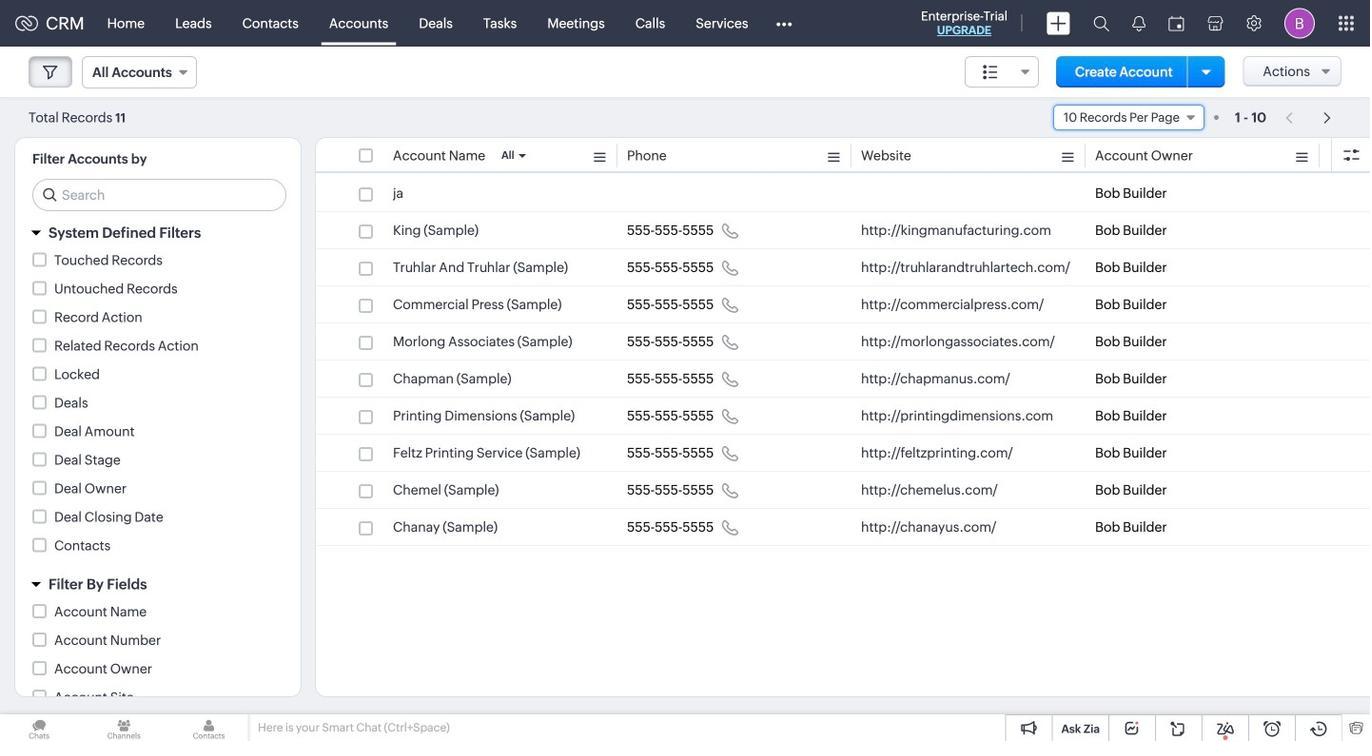 Task type: locate. For each thing, give the bounding box(es) containing it.
profile element
[[1274, 0, 1327, 46]]

search image
[[1094, 15, 1110, 31]]

size image
[[983, 64, 999, 81]]

row group
[[316, 175, 1371, 546]]

signals image
[[1133, 15, 1146, 31]]

channels image
[[85, 715, 163, 742]]

Search text field
[[33, 180, 286, 210]]

create menu element
[[1036, 0, 1082, 46]]

None field
[[82, 56, 197, 89], [965, 56, 1040, 88], [1054, 105, 1205, 130], [82, 56, 197, 89], [1054, 105, 1205, 130]]



Task type: describe. For each thing, give the bounding box(es) containing it.
Other Modules field
[[764, 8, 805, 39]]

none field size
[[965, 56, 1040, 88]]

signals element
[[1121, 0, 1158, 47]]

profile image
[[1285, 8, 1316, 39]]

contacts image
[[170, 715, 248, 742]]

logo image
[[15, 16, 38, 31]]

chats image
[[0, 715, 78, 742]]

calendar image
[[1169, 16, 1185, 31]]

search element
[[1082, 0, 1121, 47]]

create menu image
[[1047, 12, 1071, 35]]



Task type: vqa. For each thing, say whether or not it's contained in the screenshot.
Contacts IMAGE
yes



